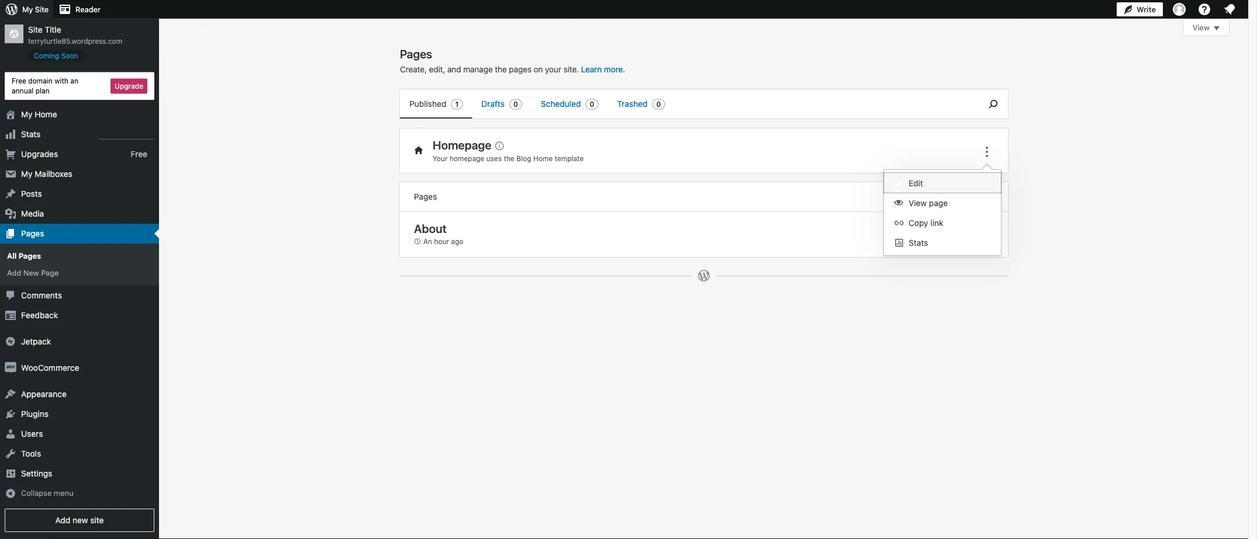 Task type: describe. For each thing, give the bounding box(es) containing it.
manage
[[463, 65, 493, 74]]

my profile image
[[1173, 3, 1186, 16]]

pages
[[509, 65, 532, 74]]

view for view
[[1193, 23, 1210, 32]]

and
[[447, 65, 461, 74]]

jetpack link
[[0, 332, 159, 352]]

your
[[433, 154, 448, 162]]

uses
[[487, 154, 502, 162]]

stats inside stats link
[[21, 130, 41, 139]]

my home link
[[0, 105, 159, 125]]

feedback link
[[0, 306, 159, 325]]

stats button
[[884, 233, 1001, 253]]

my mailboxes link
[[0, 164, 159, 184]]

0 for drafts
[[514, 100, 518, 109]]

site.
[[564, 65, 579, 74]]

copy link
[[909, 218, 944, 228]]

about link
[[414, 222, 447, 235]]

upgrades
[[21, 149, 58, 159]]

site
[[90, 516, 104, 526]]

annual plan
[[12, 87, 50, 95]]

main content containing pages
[[400, 19, 1230, 294]]

users link
[[0, 424, 159, 444]]

new for site
[[73, 516, 88, 526]]

free for free
[[131, 149, 147, 159]]

feedback
[[21, 311, 58, 320]]

pages link
[[0, 224, 159, 244]]

add new page
[[943, 193, 990, 201]]

more information image
[[494, 140, 505, 151]]

link
[[931, 218, 944, 228]]

settings
[[21, 469, 52, 479]]

with
[[55, 77, 68, 85]]

pages down media
[[21, 229, 44, 239]]

tools link
[[0, 444, 159, 464]]

site inside my site link
[[35, 5, 49, 14]]

view page
[[909, 199, 948, 208]]

on
[[534, 65, 543, 74]]

comments
[[21, 291, 62, 300]]

tools
[[21, 449, 41, 459]]

soon
[[61, 51, 78, 60]]

site title terryturtle85.wordpress.com
[[28, 25, 122, 45]]

1 horizontal spatial an
[[423, 238, 432, 246]]

collapse
[[21, 489, 52, 498]]

upgrade button
[[111, 79, 147, 94]]

0 for scheduled
[[590, 100, 595, 109]]

coming soon
[[34, 51, 78, 60]]

stats link
[[0, 125, 159, 145]]

edit link
[[884, 173, 1001, 193]]

view page button
[[884, 193, 1001, 213]]

closed image
[[1214, 26, 1220, 30]]

my site
[[22, 5, 49, 14]]

pages inside the pages create, edit, and manage the pages on your site. learn more .
[[400, 47, 432, 61]]

users
[[21, 429, 43, 439]]

stats inside stats button
[[909, 238, 928, 248]]

your homepage uses the blog home template
[[433, 154, 584, 162]]

free for free domain with an annual plan
[[12, 77, 26, 85]]

collapse menu link
[[0, 484, 159, 503]]

page inside button
[[929, 199, 948, 208]]

1
[[455, 100, 459, 109]]

reader link
[[53, 0, 105, 19]]

posts
[[21, 189, 42, 199]]

woocommerce
[[21, 363, 79, 373]]

write link
[[1117, 0, 1163, 19]]

collapse menu
[[21, 489, 73, 498]]

pages create, edit, and manage the pages on your site. learn more .
[[400, 47, 625, 74]]

page
[[41, 268, 59, 277]]

my for my site
[[22, 5, 33, 14]]

my for my mailboxes
[[21, 169, 32, 179]]

edit
[[909, 179, 924, 188]]

add new page
[[7, 268, 59, 277]]

homepage
[[450, 154, 485, 162]]

posts link
[[0, 184, 159, 204]]

plugins link
[[0, 404, 159, 424]]

view button
[[1183, 19, 1230, 36]]

comments link
[[0, 286, 159, 306]]

my mailboxes
[[21, 169, 72, 179]]

all pages link
[[0, 248, 159, 265]]

tooltip containing edit
[[878, 164, 1002, 256]]

about
[[414, 222, 447, 235]]

add for add new page
[[943, 193, 956, 201]]

new
[[23, 268, 39, 277]]

an hour ago
[[423, 238, 464, 246]]



Task type: locate. For each thing, give the bounding box(es) containing it.
hour
[[434, 238, 449, 246]]

add new site
[[55, 516, 104, 526]]

site
[[35, 5, 49, 14], [28, 25, 43, 35]]

pages
[[400, 47, 432, 61], [414, 192, 437, 202], [21, 229, 44, 239], [19, 252, 41, 261]]

1 vertical spatial add
[[7, 268, 21, 277]]

coming
[[34, 51, 59, 60]]

1 vertical spatial menu
[[884, 170, 1001, 256]]

img image inside woocommerce link
[[5, 362, 16, 374]]

0 horizontal spatial add
[[7, 268, 21, 277]]

site left title
[[28, 25, 43, 35]]

open search image
[[979, 97, 1008, 111]]

toggle menu image
[[980, 145, 994, 159]]

site inside site title terryturtle85.wordpress.com
[[28, 25, 43, 35]]

the left pages
[[495, 65, 507, 74]]

trashed
[[617, 99, 648, 109]]

menu
[[400, 89, 973, 119], [884, 170, 1001, 256]]

0
[[514, 100, 518, 109], [590, 100, 595, 109], [657, 100, 661, 109]]

pages up new
[[19, 252, 41, 261]]

1 vertical spatial my
[[21, 110, 32, 119]]

title
[[45, 25, 61, 35]]

home down annual plan
[[35, 110, 57, 119]]

template
[[555, 154, 584, 162]]

0 horizontal spatial stats
[[21, 130, 41, 139]]

new for page
[[958, 193, 971, 201]]

terryturtle85.wordpress.com
[[28, 37, 122, 45]]

2 0 from the left
[[590, 100, 595, 109]]

all pages
[[7, 252, 41, 261]]

view for view page
[[909, 199, 927, 208]]

.
[[623, 65, 625, 74]]

add new page link
[[0, 265, 159, 281]]

0 vertical spatial site
[[35, 5, 49, 14]]

img image for jetpack
[[5, 336, 16, 348]]

0 right scheduled at the top left of the page
[[590, 100, 595, 109]]

0 horizontal spatial new
[[73, 516, 88, 526]]

stats down my home
[[21, 130, 41, 139]]

free up annual plan
[[12, 77, 26, 85]]

img image left woocommerce
[[5, 362, 16, 374]]

new up the copy link button
[[958, 193, 971, 201]]

my down annual plan
[[21, 110, 32, 119]]

homepage
[[433, 138, 492, 152]]

homepage link
[[433, 138, 509, 152]]

free inside free domain with an annual plan
[[12, 77, 26, 85]]

0 vertical spatial the
[[495, 65, 507, 74]]

add new site link
[[5, 509, 154, 533]]

3 0 from the left
[[657, 100, 661, 109]]

media
[[21, 209, 44, 219]]

0 vertical spatial free
[[12, 77, 26, 85]]

edit,
[[429, 65, 445, 74]]

0 vertical spatial stats
[[21, 130, 41, 139]]

add new page link
[[938, 189, 994, 205]]

pages up the create,
[[400, 47, 432, 61]]

media link
[[0, 204, 159, 224]]

scheduled
[[541, 99, 581, 109]]

add
[[943, 193, 956, 201], [7, 268, 21, 277], [55, 516, 70, 526]]

your
[[545, 65, 562, 74]]

1 vertical spatial img image
[[5, 362, 16, 374]]

img image for woocommerce
[[5, 362, 16, 374]]

0 right trashed
[[657, 100, 661, 109]]

main content
[[400, 19, 1230, 294]]

add for add new site
[[55, 516, 70, 526]]

0 vertical spatial new
[[958, 193, 971, 201]]

an
[[70, 77, 78, 85], [423, 238, 432, 246]]

0 horizontal spatial home
[[35, 110, 57, 119]]

2 horizontal spatial 0
[[657, 100, 661, 109]]

1 vertical spatial site
[[28, 25, 43, 35]]

2 img image from the top
[[5, 362, 16, 374]]

my for my home
[[21, 110, 32, 119]]

2 vertical spatial my
[[21, 169, 32, 179]]

ago
[[451, 238, 464, 246]]

page down toggle menu icon on the top
[[973, 193, 990, 201]]

0 vertical spatial my
[[22, 5, 33, 14]]

plugins
[[21, 409, 49, 419]]

mailboxes
[[35, 169, 72, 179]]

site up title
[[35, 5, 49, 14]]

2 vertical spatial add
[[55, 516, 70, 526]]

published
[[409, 99, 447, 109]]

settings link
[[0, 464, 159, 484]]

0 vertical spatial view
[[1193, 23, 1210, 32]]

1 vertical spatial stats
[[909, 238, 928, 248]]

copy
[[909, 218, 929, 228]]

view up copy at the right
[[909, 199, 927, 208]]

tooltip
[[878, 164, 1002, 256]]

manage your notifications image
[[1223, 2, 1237, 16]]

menu
[[54, 489, 73, 498]]

pages up about
[[414, 192, 437, 202]]

an hour ago link
[[414, 237, 470, 247]]

reader
[[76, 5, 101, 14]]

1 vertical spatial free
[[131, 149, 147, 159]]

the left the blog
[[504, 154, 515, 162]]

create,
[[400, 65, 427, 74]]

1 0 from the left
[[514, 100, 518, 109]]

my site link
[[0, 0, 53, 19]]

1 vertical spatial an
[[423, 238, 432, 246]]

1 vertical spatial new
[[73, 516, 88, 526]]

home right the blog
[[533, 154, 553, 162]]

my left reader link
[[22, 5, 33, 14]]

appearance link
[[0, 385, 159, 404]]

1 horizontal spatial new
[[958, 193, 971, 201]]

write
[[1137, 5, 1156, 14]]

copy link button
[[884, 213, 1001, 233]]

drafts
[[482, 99, 505, 109]]

0 horizontal spatial an
[[70, 77, 78, 85]]

1 vertical spatial home
[[533, 154, 553, 162]]

highest hourly views 0 image
[[99, 132, 154, 140]]

appearance
[[21, 390, 67, 399]]

home
[[35, 110, 57, 119], [533, 154, 553, 162]]

the inside the pages create, edit, and manage the pages on your site. learn more .
[[495, 65, 507, 74]]

1 vertical spatial view
[[909, 199, 927, 208]]

my
[[22, 5, 33, 14], [21, 110, 32, 119], [21, 169, 32, 179]]

0 horizontal spatial view
[[909, 199, 927, 208]]

2 horizontal spatial add
[[943, 193, 956, 201]]

page
[[973, 193, 990, 201], [929, 199, 948, 208]]

help image
[[1198, 2, 1212, 16]]

learn more link
[[581, 65, 623, 74]]

my up posts
[[21, 169, 32, 179]]

view inside menu
[[909, 199, 927, 208]]

all
[[7, 252, 17, 261]]

0 vertical spatial img image
[[5, 336, 16, 348]]

0 right drafts
[[514, 100, 518, 109]]

1 vertical spatial the
[[504, 154, 515, 162]]

img image inside jetpack link
[[5, 336, 16, 348]]

an down about "link"
[[423, 238, 432, 246]]

my home
[[21, 110, 57, 119]]

domain
[[28, 77, 53, 85]]

0 horizontal spatial free
[[12, 77, 26, 85]]

1 horizontal spatial free
[[131, 149, 147, 159]]

0 vertical spatial add
[[943, 193, 956, 201]]

the
[[495, 65, 507, 74], [504, 154, 515, 162]]

1 horizontal spatial home
[[533, 154, 553, 162]]

1 horizontal spatial view
[[1193, 23, 1210, 32]]

0 for trashed
[[657, 100, 661, 109]]

free domain with an annual plan
[[12, 77, 78, 95]]

blog
[[517, 154, 531, 162]]

img image left jetpack
[[5, 336, 16, 348]]

an right with
[[70, 77, 78, 85]]

free
[[12, 77, 26, 85], [131, 149, 147, 159]]

upgrade
[[115, 82, 143, 90]]

0 vertical spatial an
[[70, 77, 78, 85]]

1 horizontal spatial page
[[973, 193, 990, 201]]

an inside free domain with an annual plan
[[70, 77, 78, 85]]

menu containing published
[[400, 89, 973, 119]]

0 horizontal spatial 0
[[514, 100, 518, 109]]

1 horizontal spatial 0
[[590, 100, 595, 109]]

menu containing edit
[[884, 170, 1001, 256]]

time image
[[1252, 45, 1258, 56]]

img image
[[5, 336, 16, 348], [5, 362, 16, 374]]

1 img image from the top
[[5, 336, 16, 348]]

view
[[1193, 23, 1210, 32], [909, 199, 927, 208]]

1 horizontal spatial stats
[[909, 238, 928, 248]]

1 horizontal spatial add
[[55, 516, 70, 526]]

None search field
[[979, 89, 1008, 119]]

0 vertical spatial menu
[[400, 89, 973, 119]]

page up the copy link button
[[929, 199, 948, 208]]

add for add new page
[[7, 268, 21, 277]]

stats down copy at the right
[[909, 238, 928, 248]]

new left site
[[73, 516, 88, 526]]

free down highest hourly views 0 image
[[131, 149, 147, 159]]

new
[[958, 193, 971, 201], [73, 516, 88, 526]]

woocommerce link
[[0, 358, 159, 378]]

my inside 'link'
[[21, 169, 32, 179]]

stats
[[21, 130, 41, 139], [909, 238, 928, 248]]

0 horizontal spatial page
[[929, 199, 948, 208]]

0 vertical spatial home
[[35, 110, 57, 119]]

view left closed image
[[1193, 23, 1210, 32]]

jetpack
[[21, 337, 51, 347]]

learn more
[[581, 65, 623, 74]]



Task type: vqa. For each thing, say whether or not it's contained in the screenshot.


